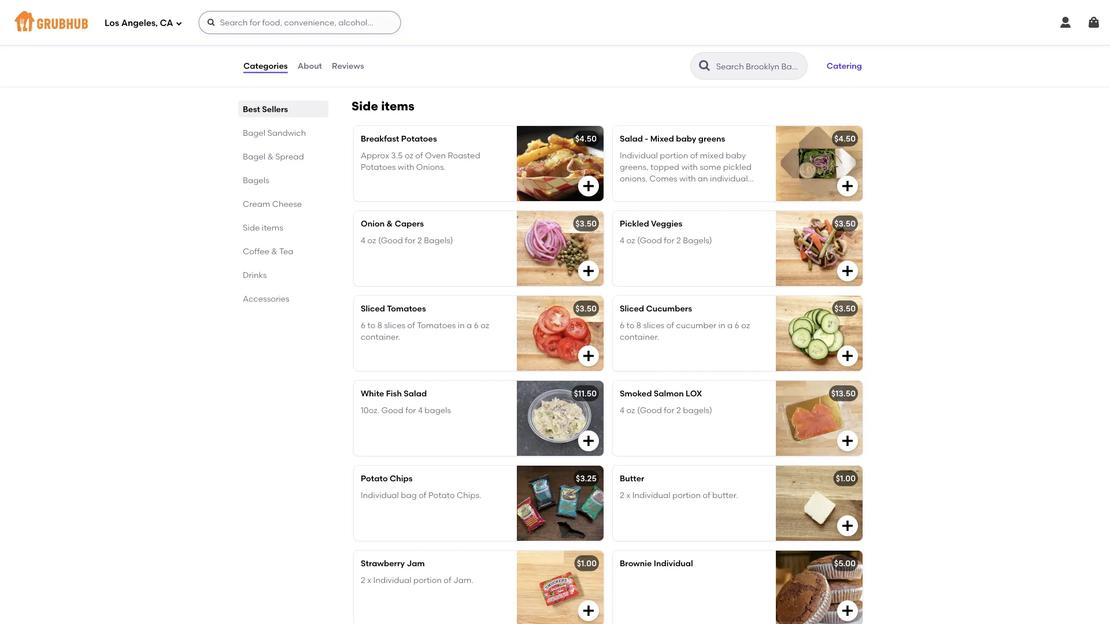 Task type: vqa. For each thing, say whether or not it's contained in the screenshot.


Task type: describe. For each thing, give the bounding box(es) containing it.
$3.50 for pickled veggies
[[835, 219, 856, 229]]

los angeles, ca
[[105, 18, 173, 28]]

Search Brooklyn Bagel Bakery search field
[[715, 61, 804, 72]]

for for smoked salmon lox
[[664, 405, 675, 415]]

with for breakfast potatoes
[[398, 162, 414, 172]]

4 oz (good for 2 bagels)
[[620, 405, 713, 415]]

vinaigrette.
[[660, 186, 704, 195]]

tomatoes inside the 6 to 8 slices of tomatoes in a 6 oz container.
[[417, 320, 456, 330]]

sliced tomatoes
[[361, 304, 426, 314]]

0 vertical spatial tomatoes
[[387, 304, 426, 314]]

main navigation navigation
[[0, 0, 1111, 45]]

smoked
[[620, 389, 652, 399]]

oz inside 6 to 8 slices of cucumber in a 6 oz container.
[[742, 320, 750, 330]]

$1.00 for 2 x individual portion of jam.
[[577, 559, 597, 569]]

greens,
[[620, 162, 649, 172]]

good
[[381, 405, 404, 415]]

(good for &
[[378, 235, 403, 245]]

4 for onion
[[361, 235, 366, 245]]

6 to 8 slices of tomatoes in a 6 oz container.
[[361, 320, 489, 342]]

4 for pickled
[[620, 235, 625, 245]]

soft
[[361, 24, 377, 34]]

cream
[[379, 24, 404, 34]]

x for 2 x individual portion of butter.
[[627, 490, 631, 500]]

$5.00
[[835, 559, 856, 569]]

$4.50 for individual portion of mixed baby greens, topped with some pickled onions. comes with an individual portion of vinaigrette.
[[835, 134, 856, 144]]

1 horizontal spatial potatoes
[[401, 134, 437, 144]]

chips
[[390, 474, 413, 484]]

angeles,
[[121, 18, 158, 28]]

strawberry jam image
[[517, 551, 604, 625]]

white fish salad
[[361, 389, 427, 399]]

comes
[[650, 174, 678, 184]]

of left jam.
[[444, 576, 452, 585]]

los
[[105, 18, 119, 28]]

in for tomatoes
[[458, 320, 465, 330]]

bagel for bagel & spread
[[243, 152, 266, 161]]

catering button
[[822, 53, 868, 79]]

bagel & spread tab
[[243, 150, 324, 163]]

0 vertical spatial side
[[352, 99, 378, 114]]

cream cheese tab
[[243, 198, 324, 210]]

$3.25
[[576, 474, 597, 484]]

2 for pickled veggies
[[677, 235, 681, 245]]

catering
[[827, 61, 862, 71]]

bagels)
[[683, 405, 713, 415]]

portion up the topped at the top right of page
[[660, 150, 688, 160]]

$3.50 for sliced tomatoes
[[576, 304, 597, 314]]

mixed inside the 'individual portion of mixed baby greens, topped with some pickled onions. comes with an individual portion of vinaigrette.'
[[700, 150, 724, 160]]

side items inside tab
[[243, 223, 283, 233]]

(good for salmon
[[637, 405, 662, 415]]

capers
[[395, 219, 424, 229]]

container. for 6 to 8 slices of tomatoes in a 6 oz container.
[[361, 332, 400, 342]]

0 horizontal spatial potato
[[361, 474, 388, 484]]

1 vertical spatial potato
[[429, 490, 455, 500]]

jam
[[407, 559, 425, 569]]

10oz.
[[361, 405, 380, 415]]

in for cucumber
[[719, 320, 726, 330]]

of up 'an'
[[690, 150, 698, 160]]

pickled
[[620, 219, 649, 229]]

2 for smoked salmon lox
[[677, 405, 681, 415]]

3.5
[[391, 150, 403, 160]]

10oz. good for 4 bagels
[[361, 405, 451, 415]]

4 oz (good for 2 bagels) for veggies
[[620, 235, 712, 245]]

of inside 6 to 8 slices of cucumber in a 6 oz container.
[[667, 320, 674, 330]]

onion
[[361, 219, 385, 229]]

onions.
[[620, 174, 648, 184]]

oven
[[425, 150, 446, 160]]

an
[[698, 174, 708, 184]]

portion left butter.
[[673, 490, 701, 500]]

sliced tomatoes image
[[517, 296, 604, 371]]

portion down onions.
[[620, 186, 648, 195]]

categories
[[244, 61, 288, 71]]

butter image
[[776, 466, 863, 542]]

sliced cucumbers image
[[776, 296, 863, 371]]

whipped
[[436, 24, 471, 34]]

2 x individual portion of butter.
[[620, 490, 738, 500]]

strawberry jam
[[361, 559, 425, 569]]

slices for cucumbers
[[643, 320, 665, 330]]

individual inside the 'individual portion of mixed baby greens, topped with some pickled onions. comes with an individual portion of vinaigrette.'
[[620, 150, 658, 160]]

individual portion of mixed baby greens, topped with some pickled onions. comes with an individual portion of vinaigrette.
[[620, 150, 752, 195]]

greens
[[699, 134, 726, 144]]

8 for cucumbers
[[637, 320, 642, 330]]

bagels
[[425, 405, 451, 415]]

individual bag of potato chips.
[[361, 490, 482, 500]]

drinks
[[243, 270, 267, 280]]

individual down butter
[[633, 490, 671, 500]]

topped
[[651, 162, 680, 172]]

accessories tab
[[243, 293, 324, 305]]

chips.
[[457, 490, 482, 500]]

bagel for bagel sandwich
[[243, 128, 266, 138]]

side items tab
[[243, 222, 324, 234]]

$3.50 for onion & capers
[[576, 219, 597, 229]]

approx 3.5 oz of oven roasted potatoes with onions.
[[361, 150, 480, 172]]

best sellers tab
[[243, 103, 324, 115]]

2 down butter
[[620, 490, 625, 500]]

with for salad - mixed baby greens
[[682, 162, 698, 172]]

brownie individual
[[620, 559, 693, 569]]

of left butter.
[[703, 490, 711, 500]]

a for cucumber
[[728, 320, 733, 330]]

pickled veggies
[[620, 219, 683, 229]]

of inside approx 3.5 oz of oven roasted potatoes with onions.
[[415, 150, 423, 160]]

mixed inside soft cream cheese whipped to perfection mixed with nutella.
[[403, 35, 427, 45]]

of inside the 6 to 8 slices of tomatoes in a 6 oz container.
[[408, 320, 415, 330]]

$13.50
[[832, 389, 856, 399]]

svg image inside 'main navigation' navigation
[[175, 20, 182, 27]]

onions.
[[416, 162, 446, 172]]

about
[[298, 61, 322, 71]]

1 6 from the left
[[361, 320, 366, 330]]

cream for cream cheese
[[243, 199, 270, 209]]

coffee
[[243, 246, 270, 256]]

individual down potato chips at the left
[[361, 490, 399, 500]]

white
[[361, 389, 384, 399]]

salmon
[[654, 389, 684, 399]]

bagels
[[243, 175, 269, 185]]

4 oz (good for 2 bagels) for &
[[361, 235, 453, 245]]

breakfast potatoes
[[361, 134, 437, 144]]

1 vertical spatial salad
[[404, 389, 427, 399]]

side inside tab
[[243, 223, 260, 233]]

about button
[[297, 45, 323, 87]]

of right bag
[[419, 490, 427, 500]]

accessories
[[243, 294, 290, 304]]

bagel & spread
[[243, 152, 304, 161]]

cream cheese with nutella
[[361, 7, 470, 17]]



Task type: locate. For each thing, give the bounding box(es) containing it.
bag
[[401, 490, 417, 500]]

perfection
[[361, 35, 401, 45]]

1 horizontal spatial 4 oz (good for 2 bagels)
[[620, 235, 712, 245]]

with down '3.5'
[[398, 162, 414, 172]]

potatoes inside approx 3.5 oz of oven roasted potatoes with onions.
[[361, 162, 396, 172]]

1 vertical spatial items
[[262, 223, 283, 233]]

salad
[[620, 134, 643, 144], [404, 389, 427, 399]]

1 vertical spatial potatoes
[[361, 162, 396, 172]]

roasted
[[448, 150, 480, 160]]

2 horizontal spatial to
[[627, 320, 635, 330]]

lox
[[686, 389, 702, 399]]

2 4 oz (good for 2 bagels) from the left
[[620, 235, 712, 245]]

x down the strawberry
[[367, 576, 372, 585]]

0 vertical spatial cheese
[[390, 7, 420, 17]]

individual
[[710, 174, 748, 184]]

brownie individual image
[[776, 551, 863, 625]]

strawberry
[[361, 559, 405, 569]]

0 vertical spatial items
[[381, 99, 415, 114]]

slices inside the 6 to 8 slices of tomatoes in a 6 oz container.
[[384, 320, 406, 330]]

with down whipped
[[429, 35, 446, 45]]

4 down onion
[[361, 235, 366, 245]]

1 a from the left
[[467, 320, 472, 330]]

4 oz (good for 2 bagels) down "capers"
[[361, 235, 453, 245]]

0 horizontal spatial 4 oz (good for 2 bagels)
[[361, 235, 453, 245]]

0 vertical spatial salad
[[620, 134, 643, 144]]

bagel
[[243, 128, 266, 138], [243, 152, 266, 161]]

salad left -
[[620, 134, 643, 144]]

& inside tab
[[267, 152, 274, 161]]

1 sliced from the left
[[361, 304, 385, 314]]

jam.
[[454, 576, 474, 585]]

2 x individual portion of jam.
[[361, 576, 474, 585]]

1 vertical spatial baby
[[726, 150, 746, 160]]

salad - mixed baby greens
[[620, 134, 726, 144]]

bagels)
[[424, 235, 453, 245], [683, 235, 712, 245]]

1 bagel from the top
[[243, 128, 266, 138]]

1 container. from the left
[[361, 332, 400, 342]]

bagel down the best at the left of page
[[243, 128, 266, 138]]

$1.00 for 2 x individual portion of butter.
[[836, 474, 856, 484]]

svg image
[[175, 20, 182, 27], [582, 179, 596, 193], [841, 179, 855, 193], [582, 264, 596, 278], [582, 349, 596, 363], [841, 349, 855, 363], [582, 435, 596, 448], [841, 435, 855, 448], [841, 520, 855, 533]]

0 horizontal spatial to
[[368, 320, 376, 330]]

2 down "capers"
[[418, 235, 422, 245]]

2 container. from the left
[[620, 332, 660, 342]]

& left "tea"
[[271, 246, 278, 256]]

1 horizontal spatial $1.00
[[836, 474, 856, 484]]

slices down sliced cucumbers
[[643, 320, 665, 330]]

categories button
[[243, 45, 288, 87]]

onion & capers
[[361, 219, 424, 229]]

4 6 from the left
[[735, 320, 740, 330]]

2 a from the left
[[728, 320, 733, 330]]

mixed
[[403, 35, 427, 45], [700, 150, 724, 160]]

svg image for bagels)
[[582, 264, 596, 278]]

1 vertical spatial x
[[367, 576, 372, 585]]

items up the breakfast potatoes
[[381, 99, 415, 114]]

container. for 6 to 8 slices of cucumber in a 6 oz container.
[[620, 332, 660, 342]]

2 sliced from the left
[[620, 304, 644, 314]]

8 down sliced tomatoes on the left of page
[[378, 320, 382, 330]]

2 for onion & capers
[[418, 235, 422, 245]]

to for sliced tomatoes
[[368, 320, 376, 330]]

bagels) for onion & capers
[[424, 235, 453, 245]]

2 left bagels)
[[677, 405, 681, 415]]

2 $4.50 from the left
[[835, 134, 856, 144]]

mixed
[[651, 134, 674, 144]]

cheese
[[406, 24, 434, 34]]

side items up breakfast
[[352, 99, 415, 114]]

&
[[267, 152, 274, 161], [387, 219, 393, 229], [271, 246, 278, 256]]

cucumbers
[[646, 304, 692, 314]]

breakfast
[[361, 134, 399, 144]]

breakfast potatoes image
[[517, 126, 604, 201]]

cheese for cream cheese
[[272, 199, 302, 209]]

1 slices from the left
[[384, 320, 406, 330]]

3 6 from the left
[[620, 320, 625, 330]]

butter
[[620, 474, 645, 484]]

smoked salmon lox
[[620, 389, 702, 399]]

to down sliced tomatoes on the left of page
[[368, 320, 376, 330]]

of
[[415, 150, 423, 160], [690, 150, 698, 160], [650, 186, 658, 195], [408, 320, 415, 330], [667, 320, 674, 330], [419, 490, 427, 500], [703, 490, 711, 500], [444, 576, 452, 585]]

0 vertical spatial &
[[267, 152, 274, 161]]

svg image for tomatoes
[[582, 349, 596, 363]]

4 down smoked
[[620, 405, 625, 415]]

1 vertical spatial &
[[387, 219, 393, 229]]

1 vertical spatial cream
[[243, 199, 270, 209]]

cream down bagels
[[243, 199, 270, 209]]

a inside the 6 to 8 slices of tomatoes in a 6 oz container.
[[467, 320, 472, 330]]

8 inside the 6 to 8 slices of tomatoes in a 6 oz container.
[[378, 320, 382, 330]]

Search for food, convenience, alcohol... search field
[[199, 11, 401, 34]]

1 horizontal spatial cheese
[[390, 7, 420, 17]]

pickled veggies image
[[776, 211, 863, 286]]

hummus image
[[776, 0, 863, 75]]

1 vertical spatial bagel
[[243, 152, 266, 161]]

potatoes
[[401, 134, 437, 144], [361, 162, 396, 172]]

1 vertical spatial tomatoes
[[417, 320, 456, 330]]

svg image for greens,
[[841, 179, 855, 193]]

portion down jam
[[414, 576, 442, 585]]

8 down sliced cucumbers
[[637, 320, 642, 330]]

cheese up side items tab
[[272, 199, 302, 209]]

salad up 10oz. good for 4 bagels
[[404, 389, 427, 399]]

with left some
[[682, 162, 698, 172]]

cream up soft
[[361, 7, 388, 17]]

potato chips image
[[517, 466, 604, 542]]

for for pickled veggies
[[664, 235, 675, 245]]

x down butter
[[627, 490, 631, 500]]

to inside soft cream cheese whipped to perfection mixed with nutella.
[[472, 24, 481, 34]]

2 bagels) from the left
[[683, 235, 712, 245]]

1 horizontal spatial potato
[[429, 490, 455, 500]]

tomatoes
[[387, 304, 426, 314], [417, 320, 456, 330]]

& for capers
[[387, 219, 393, 229]]

8 for tomatoes
[[378, 320, 382, 330]]

sellers
[[262, 104, 288, 114]]

bagel up bagels
[[243, 152, 266, 161]]

2 down the veggies
[[677, 235, 681, 245]]

cream for cream cheese with nutella
[[361, 7, 388, 17]]

in inside 6 to 8 slices of cucumber in a 6 oz container.
[[719, 320, 726, 330]]

4 for smoked
[[620, 405, 625, 415]]

1 horizontal spatial x
[[627, 490, 631, 500]]

salad - mixed baby greens image
[[776, 126, 863, 201]]

cream
[[361, 7, 388, 17], [243, 199, 270, 209]]

1 vertical spatial side
[[243, 223, 260, 233]]

baby up pickled
[[726, 150, 746, 160]]

1 horizontal spatial container.
[[620, 332, 660, 342]]

0 horizontal spatial sliced
[[361, 304, 385, 314]]

0 horizontal spatial a
[[467, 320, 472, 330]]

(good down pickled veggies
[[637, 235, 662, 245]]

-
[[645, 134, 649, 144]]

2 8 from the left
[[637, 320, 642, 330]]

with up cheese
[[422, 7, 439, 17]]

cream cheese with nutella image
[[517, 0, 604, 75]]

$4.50 for approx 3.5 oz of oven roasted potatoes with onions.
[[575, 134, 597, 144]]

container.
[[361, 332, 400, 342], [620, 332, 660, 342]]

0 horizontal spatial baby
[[676, 134, 697, 144]]

0 vertical spatial x
[[627, 490, 631, 500]]

1 horizontal spatial mixed
[[700, 150, 724, 160]]

0 vertical spatial side items
[[352, 99, 415, 114]]

0 horizontal spatial $4.50
[[575, 134, 597, 144]]

of left oven at top
[[415, 150, 423, 160]]

cheese inside "tab"
[[272, 199, 302, 209]]

slices down sliced tomatoes on the left of page
[[384, 320, 406, 330]]

0 vertical spatial potatoes
[[401, 134, 437, 144]]

potato
[[361, 474, 388, 484], [429, 490, 455, 500]]

0 horizontal spatial cheese
[[272, 199, 302, 209]]

baby right the mixed
[[676, 134, 697, 144]]

cucumber
[[676, 320, 717, 330]]

& right onion
[[387, 219, 393, 229]]

(good
[[378, 235, 403, 245], [637, 235, 662, 245], [637, 405, 662, 415]]

with inside soft cream cheese whipped to perfection mixed with nutella.
[[429, 35, 446, 45]]

for down the veggies
[[664, 235, 675, 245]]

spread
[[275, 152, 304, 161]]

6 to 8 slices of cucumber in a 6 oz container.
[[620, 320, 750, 342]]

1 $4.50 from the left
[[575, 134, 597, 144]]

smoked salmon lox image
[[776, 381, 863, 456]]

side up breakfast
[[352, 99, 378, 114]]

2 bagel from the top
[[243, 152, 266, 161]]

1 horizontal spatial side
[[352, 99, 378, 114]]

container. inside the 6 to 8 slices of tomatoes in a 6 oz container.
[[361, 332, 400, 342]]

& inside 'tab'
[[271, 246, 278, 256]]

potato chips
[[361, 474, 413, 484]]

sandwich
[[267, 128, 306, 138]]

0 horizontal spatial salad
[[404, 389, 427, 399]]

1 8 from the left
[[378, 320, 382, 330]]

sliced cucumbers
[[620, 304, 692, 314]]

0 vertical spatial potato
[[361, 474, 388, 484]]

2 vertical spatial &
[[271, 246, 278, 256]]

bagels) for pickled veggies
[[683, 235, 712, 245]]

0 horizontal spatial items
[[262, 223, 283, 233]]

individual
[[620, 150, 658, 160], [361, 490, 399, 500], [633, 490, 671, 500], [654, 559, 693, 569], [373, 576, 412, 585]]

with up 'vinaigrette.'
[[680, 174, 696, 184]]

items inside side items tab
[[262, 223, 283, 233]]

container. inside 6 to 8 slices of cucumber in a 6 oz container.
[[620, 332, 660, 342]]

0 horizontal spatial mixed
[[403, 35, 427, 45]]

tea
[[279, 246, 294, 256]]

cream inside "tab"
[[243, 199, 270, 209]]

& for tea
[[271, 246, 278, 256]]

to up nutella.
[[472, 24, 481, 34]]

svg image
[[1059, 16, 1073, 29], [1087, 16, 1101, 29], [207, 18, 216, 27], [841, 264, 855, 278], [582, 605, 596, 618], [841, 605, 855, 618]]

0 vertical spatial bagel
[[243, 128, 266, 138]]

1 horizontal spatial side items
[[352, 99, 415, 114]]

1 horizontal spatial $4.50
[[835, 134, 856, 144]]

a inside 6 to 8 slices of cucumber in a 6 oz container.
[[728, 320, 733, 330]]

to for sliced cucumbers
[[627, 320, 635, 330]]

1 vertical spatial side items
[[243, 223, 283, 233]]

for for onion & capers
[[405, 235, 416, 245]]

items down cream cheese
[[262, 223, 283, 233]]

$3.50 for sliced cucumbers
[[835, 304, 856, 314]]

pickled
[[723, 162, 752, 172]]

slices for tomatoes
[[384, 320, 406, 330]]

0 horizontal spatial bagels)
[[424, 235, 453, 245]]

coffee & tea tab
[[243, 245, 324, 257]]

best
[[243, 104, 260, 114]]

svg image for cucumber
[[841, 349, 855, 363]]

0 vertical spatial baby
[[676, 134, 697, 144]]

potatoes down approx
[[361, 162, 396, 172]]

sliced left the cucumbers
[[620, 304, 644, 314]]

8
[[378, 320, 382, 330], [637, 320, 642, 330]]

x for 2 x individual portion of jam.
[[367, 576, 372, 585]]

& left the spread
[[267, 152, 274, 161]]

1 horizontal spatial a
[[728, 320, 733, 330]]

0 horizontal spatial slices
[[384, 320, 406, 330]]

svg image for bagels)
[[841, 435, 855, 448]]

reviews button
[[331, 45, 365, 87]]

1 bagels) from the left
[[424, 235, 453, 245]]

container. down sliced tomatoes on the left of page
[[361, 332, 400, 342]]

(good down onion & capers
[[378, 235, 403, 245]]

fish
[[386, 389, 402, 399]]

for down "capers"
[[405, 235, 416, 245]]

0 vertical spatial cream
[[361, 7, 388, 17]]

portion
[[660, 150, 688, 160], [620, 186, 648, 195], [673, 490, 701, 500], [414, 576, 442, 585]]

4 left bagels
[[418, 405, 423, 415]]

svg image for butter.
[[841, 520, 855, 533]]

1 vertical spatial $1.00
[[577, 559, 597, 569]]

individual down strawberry jam
[[373, 576, 412, 585]]

0 vertical spatial mixed
[[403, 35, 427, 45]]

$11.50
[[574, 389, 597, 399]]

container. down sliced cucumbers
[[620, 332, 660, 342]]

2 slices from the left
[[643, 320, 665, 330]]

sliced for sliced cucumbers
[[620, 304, 644, 314]]

to down sliced cucumbers
[[627, 320, 635, 330]]

(good down smoked salmon lox
[[637, 405, 662, 415]]

best sellers
[[243, 104, 288, 114]]

individual up greens,
[[620, 150, 658, 160]]

6
[[361, 320, 366, 330], [474, 320, 479, 330], [620, 320, 625, 330], [735, 320, 740, 330]]

some
[[700, 162, 721, 172]]

oz inside the 6 to 8 slices of tomatoes in a 6 oz container.
[[481, 320, 489, 330]]

coffee & tea
[[243, 246, 294, 256]]

brownie
[[620, 559, 652, 569]]

1 vertical spatial cheese
[[272, 199, 302, 209]]

side items up coffee & tea
[[243, 223, 283, 233]]

ca
[[160, 18, 173, 28]]

4 oz (good for 2 bagels) down the veggies
[[620, 235, 712, 245]]

0 vertical spatial $1.00
[[836, 474, 856, 484]]

bagel sandwich
[[243, 128, 306, 138]]

baby
[[676, 134, 697, 144], [726, 150, 746, 160]]

2 down the strawberry
[[361, 576, 365, 585]]

(good for veggies
[[637, 235, 662, 245]]

with inside approx 3.5 oz of oven roasted potatoes with onions.
[[398, 162, 414, 172]]

1 horizontal spatial items
[[381, 99, 415, 114]]

mixed down cheese
[[403, 35, 427, 45]]

search icon image
[[698, 59, 712, 73]]

to
[[472, 24, 481, 34], [368, 320, 376, 330], [627, 320, 635, 330]]

to inside 6 to 8 slices of cucumber in a 6 oz container.
[[627, 320, 635, 330]]

soft cream cheese whipped to perfection mixed with nutella.
[[361, 24, 481, 45]]

0 horizontal spatial in
[[458, 320, 465, 330]]

tomatoes down sliced tomatoes on the left of page
[[417, 320, 456, 330]]

& for spread
[[267, 152, 274, 161]]

potato left chips.
[[429, 490, 455, 500]]

side up coffee
[[243, 223, 260, 233]]

reviews
[[332, 61, 364, 71]]

side
[[352, 99, 378, 114], [243, 223, 260, 233]]

tomatoes up the 6 to 8 slices of tomatoes in a 6 oz container.
[[387, 304, 426, 314]]

potatoes up approx 3.5 oz of oven roasted potatoes with onions.
[[401, 134, 437, 144]]

1 horizontal spatial to
[[472, 24, 481, 34]]

cheese up cream
[[390, 7, 420, 17]]

potato left chips
[[361, 474, 388, 484]]

1 horizontal spatial salad
[[620, 134, 643, 144]]

1 horizontal spatial cream
[[361, 7, 388, 17]]

nutella
[[441, 7, 470, 17]]

$1.00
[[836, 474, 856, 484], [577, 559, 597, 569]]

of down sliced tomatoes on the left of page
[[408, 320, 415, 330]]

with for cream cheese with nutella
[[429, 35, 446, 45]]

0 horizontal spatial cream
[[243, 199, 270, 209]]

0 horizontal spatial container.
[[361, 332, 400, 342]]

0 horizontal spatial side items
[[243, 223, 283, 233]]

1 horizontal spatial 8
[[637, 320, 642, 330]]

1 horizontal spatial bagels)
[[683, 235, 712, 245]]

0 horizontal spatial potatoes
[[361, 162, 396, 172]]

bagel sandwich tab
[[243, 127, 324, 139]]

0 horizontal spatial $1.00
[[577, 559, 597, 569]]

for
[[405, 235, 416, 245], [664, 235, 675, 245], [406, 405, 416, 415], [664, 405, 675, 415]]

of down the comes
[[650, 186, 658, 195]]

approx
[[361, 150, 389, 160]]

onion & capers image
[[517, 211, 604, 286]]

sliced
[[361, 304, 385, 314], [620, 304, 644, 314]]

in inside the 6 to 8 slices of tomatoes in a 6 oz container.
[[458, 320, 465, 330]]

sliced up the 6 to 8 slices of tomatoes in a 6 oz container.
[[361, 304, 385, 314]]

cheese for cream cheese with nutella
[[390, 7, 420, 17]]

2 in from the left
[[719, 320, 726, 330]]

white fish salad image
[[517, 381, 604, 456]]

4 down pickled
[[620, 235, 625, 245]]

1 4 oz (good for 2 bagels) from the left
[[361, 235, 453, 245]]

1 vertical spatial mixed
[[700, 150, 724, 160]]

slices inside 6 to 8 slices of cucumber in a 6 oz container.
[[643, 320, 665, 330]]

8 inside 6 to 8 slices of cucumber in a 6 oz container.
[[637, 320, 642, 330]]

for right the good
[[406, 405, 416, 415]]

1 horizontal spatial in
[[719, 320, 726, 330]]

sliced for sliced tomatoes
[[361, 304, 385, 314]]

drinks tab
[[243, 269, 324, 281]]

veggies
[[651, 219, 683, 229]]

to inside the 6 to 8 slices of tomatoes in a 6 oz container.
[[368, 320, 376, 330]]

baby inside the 'individual portion of mixed baby greens, topped with some pickled onions. comes with an individual portion of vinaigrette.'
[[726, 150, 746, 160]]

side items
[[352, 99, 415, 114], [243, 223, 283, 233]]

oz inside approx 3.5 oz of oven roasted potatoes with onions.
[[405, 150, 414, 160]]

1 horizontal spatial sliced
[[620, 304, 644, 314]]

of down the cucumbers
[[667, 320, 674, 330]]

for down salmon on the right bottom of the page
[[664, 405, 675, 415]]

1 horizontal spatial slices
[[643, 320, 665, 330]]

butter.
[[713, 490, 738, 500]]

svg image for roasted
[[582, 179, 596, 193]]

in
[[458, 320, 465, 330], [719, 320, 726, 330]]

$4.50
[[575, 134, 597, 144], [835, 134, 856, 144]]

nutella.
[[448, 35, 478, 45]]

individual right brownie
[[654, 559, 693, 569]]

cream cheese
[[243, 199, 302, 209]]

0 horizontal spatial side
[[243, 223, 260, 233]]

bagels tab
[[243, 174, 324, 186]]

0 horizontal spatial x
[[367, 576, 372, 585]]

1 in from the left
[[458, 320, 465, 330]]

2 6 from the left
[[474, 320, 479, 330]]

mixed up some
[[700, 150, 724, 160]]

0 horizontal spatial 8
[[378, 320, 382, 330]]

a for tomatoes
[[467, 320, 472, 330]]

1 horizontal spatial baby
[[726, 150, 746, 160]]



